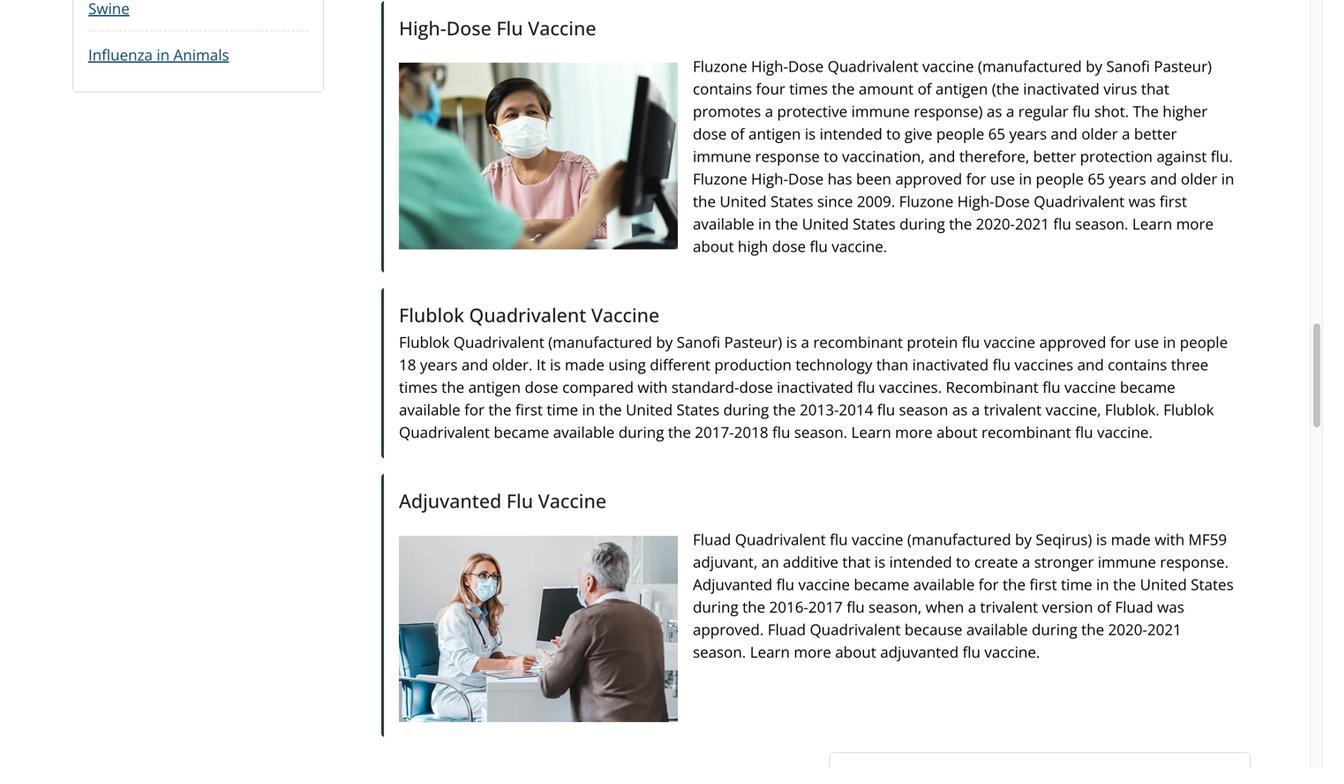 Task type: describe. For each thing, give the bounding box(es) containing it.
quadrivalent down protection
[[1034, 191, 1125, 212]]

1 vertical spatial inactivated
[[912, 355, 989, 375]]

been
[[856, 169, 892, 189]]

season,
[[869, 597, 922, 617]]

trivalent inside fluad quadrivalent flu vaccine (manufactured by seqirus) is made with mf59 adjuvant, an additive that is intended to create a stronger immune response. adjuvanted flu vaccine became available for the first time in the united states during the 2016-2017 flu season, when a trivalent version of fluad was approved. fluad quadrivalent because available during the 2020-2021 season. learn more about adjuvanted flu vaccine.
[[980, 597, 1038, 617]]

is right seqirus)
[[1096, 529, 1107, 550]]

season. inside fluzone high-dose quadrivalent vaccine (manufactured by sanofi pasteur) contains four times the amount of antigen (the inactivated virus that promotes a protective immune response) as a regular flu shot. the higher dose of antigen is intended to give people 65 years and older a better immune response to vaccination, and therefore, better protection against flu. fluzone high-dose has been approved for use in people 65 years and older in the united states since 2009. fluzone high-dose quadrivalent was first available in the united states during the 2020-2021 flu season. learn more about high dose flu vaccine.
[[1075, 214, 1129, 234]]

available down "18"
[[399, 400, 461, 420]]

during down version
[[1032, 619, 1078, 640]]

during inside fluzone high-dose quadrivalent vaccine (manufactured by sanofi pasteur) contains four times the amount of antigen (the inactivated virus that promotes a protective immune response) as a regular flu shot. the higher dose of antigen is intended to give people 65 years and older a better immune response to vaccination, and therefore, better protection against flu. fluzone high-dose has been approved for use in people 65 years and older in the united states since 2009. fluzone high-dose quadrivalent was first available in the united states during the 2020-2021 flu season. learn more about high dose flu vaccine.
[[900, 214, 945, 234]]

is up the season,
[[875, 552, 886, 572]]

about inside flublok quadrivalent vaccine flublok quadrivalent (manufactured by sanofi pasteur) is a recombinant protein flu vaccine approved for use in people 18 years and older. it is made using different production technology than inactivated flu vaccines and contains three times the antigen dose compared with standard-dose inactivated flu vaccines. recombinant flu vaccine became available for the first time in the united states during the 2013-2014 flu season as a trivalent vaccine, flublok. flublok quadrivalent became available during the 2017-2018 flu season. learn more about recombinant flu vaccine.
[[937, 422, 978, 442]]

0 horizontal spatial of
[[731, 124, 745, 144]]

18
[[399, 355, 416, 375]]

intended inside fluzone high-dose quadrivalent vaccine (manufactured by sanofi pasteur) contains four times the amount of antigen (the inactivated virus that promotes a protective immune response) as a regular flu shot. the higher dose of antigen is intended to give people 65 years and older a better immune response to vaccination, and therefore, better protection against flu. fluzone high-dose has been approved for use in people 65 years and older in the united states since 2009. fluzone high-dose quadrivalent was first available in the united states during the 2020-2021 flu season. learn more about high dose flu vaccine.
[[820, 124, 883, 144]]

adjuvanted
[[880, 642, 959, 662]]

times inside fluzone high-dose quadrivalent vaccine (manufactured by sanofi pasteur) contains four times the amount of antigen (the inactivated virus that promotes a protective immune response) as a regular flu shot. the higher dose of antigen is intended to give people 65 years and older a better immune response to vaccination, and therefore, better protection against flu. fluzone high-dose has been approved for use in people 65 years and older in the united states since 2009. fluzone high-dose quadrivalent was first available in the united states during the 2020-2021 flu season. learn more about high dose flu vaccine.
[[789, 79, 828, 99]]

1 horizontal spatial people
[[1036, 169, 1084, 189]]

seqirus)
[[1036, 529, 1092, 550]]

united up "high"
[[720, 191, 767, 212]]

amount
[[859, 79, 914, 99]]

adjuvanted flu vaccine
[[399, 488, 607, 514]]

0 horizontal spatial older
[[1082, 124, 1118, 144]]

vaccine for quadrivalent
[[591, 302, 660, 328]]

1 horizontal spatial antigen
[[749, 124, 801, 144]]

2013-
[[800, 400, 839, 420]]

2020- inside fluad quadrivalent flu vaccine (manufactured by seqirus) is made with mf59 adjuvant, an additive that is intended to create a stronger immune response. adjuvanted flu vaccine became available for the first time in the united states during the 2016-2017 flu season, when a trivalent version of fluad was approved. fluad quadrivalent because available during the 2020-2021 season. learn more about adjuvanted flu vaccine.
[[1108, 619, 1148, 640]]

united inside flublok quadrivalent vaccine flublok quadrivalent (manufactured by sanofi pasteur) is a recombinant protein flu vaccine approved for use in people 18 years and older. it is made using different production technology than inactivated flu vaccines and contains three times the antigen dose compared with standard-dose inactivated flu vaccines. recombinant flu vaccine became available for the first time in the united states during the 2013-2014 flu season as a trivalent vaccine, flublok. flublok quadrivalent became available during the 2017-2018 flu season. learn more about recombinant flu vaccine.
[[626, 400, 673, 420]]

adjuvant,
[[693, 552, 758, 572]]

times inside flublok quadrivalent vaccine flublok quadrivalent (manufactured by sanofi pasteur) is a recombinant protein flu vaccine approved for use in people 18 years and older. it is made using different production technology than inactivated flu vaccines and contains three times the antigen dose compared with standard-dose inactivated flu vaccines. recombinant flu vaccine became available for the first time in the united states during the 2013-2014 flu season as a trivalent vaccine, flublok. flublok quadrivalent became available during the 2017-2018 flu season. learn more about recombinant flu vaccine.
[[399, 377, 438, 397]]

2017
[[809, 597, 843, 617]]

vaccine for flu
[[538, 488, 607, 514]]

for inside fluad quadrivalent flu vaccine (manufactured by seqirus) is made with mf59 adjuvant, an additive that is intended to create a stronger immune response. adjuvanted flu vaccine became available for the first time in the united states during the 2016-2017 flu season, when a trivalent version of fluad was approved. fluad quadrivalent because available during the 2020-2021 season. learn more about adjuvanted flu vaccine.
[[979, 574, 999, 595]]

0 vertical spatial adjuvanted
[[399, 488, 502, 514]]

for inside fluzone high-dose quadrivalent vaccine (manufactured by sanofi pasteur) contains four times the amount of antigen (the inactivated virus that promotes a protective immune response) as a regular flu shot. the higher dose of antigen is intended to give people 65 years and older a better immune response to vaccination, and therefore, better protection against flu. fluzone high-dose has been approved for use in people 65 years and older in the united states since 2009. fluzone high-dose quadrivalent was first available in the united states during the 2020-2021 flu season. learn more about high dose flu vaccine.
[[966, 169, 987, 189]]

man being examined by doctor image
[[399, 63, 678, 249]]

additive
[[783, 552, 839, 572]]

was inside fluzone high-dose quadrivalent vaccine (manufactured by sanofi pasteur) contains four times the amount of antigen (the inactivated virus that promotes a protective immune response) as a regular flu shot. the higher dose of antigen is intended to give people 65 years and older a better immune response to vaccination, and therefore, better protection against flu. fluzone high-dose has been approved for use in people 65 years and older in the united states since 2009. fluzone high-dose quadrivalent was first available in the united states during the 2020-2021 flu season. learn more about high dose flu vaccine.
[[1129, 191, 1156, 212]]

states inside flublok quadrivalent vaccine flublok quadrivalent (manufactured by sanofi pasteur) is a recombinant protein flu vaccine approved for use in people 18 years and older. it is made using different production technology than inactivated flu vaccines and contains three times the antigen dose compared with standard-dose inactivated flu vaccines. recombinant flu vaccine became available for the first time in the united states during the 2013-2014 flu season as a trivalent vaccine, flublok. flublok quadrivalent became available during the 2017-2018 flu season. learn more about recombinant flu vaccine.
[[677, 400, 720, 420]]

quadrivalent down "18"
[[399, 422, 490, 442]]

the
[[1133, 101, 1159, 121]]

virus
[[1104, 79, 1137, 99]]

0 vertical spatial flublok
[[399, 302, 464, 328]]

fluad quadrivalent flu vaccine (manufactured by seqirus) is made with mf59 adjuvant, an additive that is intended to create a stronger immune response. adjuvanted flu vaccine became available for the first time in the united states during the 2016-2017 flu season, when a trivalent version of fluad was approved. fluad quadrivalent because available during the 2020-2021 season. learn more about adjuvanted flu vaccine.
[[693, 529, 1234, 662]]

vaccines.
[[879, 377, 942, 397]]

0 vertical spatial to
[[886, 124, 901, 144]]

1 horizontal spatial 65
[[1088, 169, 1105, 189]]

response
[[755, 146, 820, 167]]

approved inside flublok quadrivalent vaccine flublok quadrivalent (manufactured by sanofi pasteur) is a recombinant protein flu vaccine approved for use in people 18 years and older. it is made using different production technology than inactivated flu vaccines and contains three times the antigen dose compared with standard-dose inactivated flu vaccines. recombinant flu vaccine became available for the first time in the united states during the 2013-2014 flu season as a trivalent vaccine, flublok. flublok quadrivalent became available during the 2017-2018 flu season. learn more about recombinant flu vaccine.
[[1039, 332, 1106, 352]]

available down compared
[[553, 422, 615, 442]]

approved.
[[693, 619, 764, 640]]

0 vertical spatial fluzone
[[693, 56, 747, 76]]

is inside fluzone high-dose quadrivalent vaccine (manufactured by sanofi pasteur) contains four times the amount of antigen (the inactivated virus that promotes a protective immune response) as a regular flu shot. the higher dose of antigen is intended to give people 65 years and older a better immune response to vaccination, and therefore, better protection against flu. fluzone high-dose has been approved for use in people 65 years and older in the united states since 2009. fluzone high-dose quadrivalent was first available in the united states during the 2020-2021 flu season. learn more about high dose flu vaccine.
[[805, 124, 816, 144]]

flublok quadrivalent vaccine flublok quadrivalent (manufactured by sanofi pasteur) is a recombinant protein flu vaccine approved for use in people 18 years and older. it is made using different production technology than inactivated flu vaccines and contains three times the antigen dose compared with standard-dose inactivated flu vaccines. recombinant flu vaccine became available for the first time in the united states during the 2013-2014 flu season as a trivalent vaccine, flublok. flublok quadrivalent became available during the 2017-2018 flu season. learn more about recombinant flu vaccine.
[[399, 302, 1228, 442]]

0 vertical spatial recombinant
[[813, 332, 903, 352]]

use inside fluzone high-dose quadrivalent vaccine (manufactured by sanofi pasteur) contains four times the amount of antigen (the inactivated virus that promotes a protective immune response) as a regular flu shot. the higher dose of antigen is intended to give people 65 years and older a better immune response to vaccination, and therefore, better protection against flu. fluzone high-dose has been approved for use in people 65 years and older in the united states since 2009. fluzone high-dose quadrivalent was first available in the united states during the 2020-2021 flu season. learn more about high dose flu vaccine.
[[990, 169, 1015, 189]]

protective
[[777, 101, 848, 121]]

regular
[[1019, 101, 1069, 121]]

2 horizontal spatial became
[[1120, 377, 1176, 397]]

influenza
[[88, 44, 153, 65]]

during down compared
[[619, 422, 664, 442]]

inactivated inside fluzone high-dose quadrivalent vaccine (manufactured by sanofi pasteur) contains four times the amount of antigen (the inactivated virus that promotes a protective immune response) as a regular flu shot. the higher dose of antigen is intended to give people 65 years and older a better immune response to vaccination, and therefore, better protection against flu. fluzone high-dose has been approved for use in people 65 years and older in the united states since 2009. fluzone high-dose quadrivalent was first available in the united states during the 2020-2021 flu season. learn more about high dose flu vaccine.
[[1023, 79, 1100, 99]]

and down regular
[[1051, 124, 1078, 144]]

1 vertical spatial flu
[[507, 488, 533, 514]]

contains inside fluzone high-dose quadrivalent vaccine (manufactured by sanofi pasteur) contains four times the amount of antigen (the inactivated virus that promotes a protective immune response) as a regular flu shot. the higher dose of antigen is intended to give people 65 years and older a better immune response to vaccination, and therefore, better protection against flu. fluzone high-dose has been approved for use in people 65 years and older in the united states since 2009. fluzone high-dose quadrivalent was first available in the united states during the 2020-2021 flu season. learn more about high dose flu vaccine.
[[693, 79, 752, 99]]

0 horizontal spatial 65
[[988, 124, 1006, 144]]

and down the against
[[1150, 169, 1177, 189]]

as inside fluzone high-dose quadrivalent vaccine (manufactured by sanofi pasteur) contains four times the amount of antigen (the inactivated virus that promotes a protective immune response) as a regular flu shot. the higher dose of antigen is intended to give people 65 years and older a better immune response to vaccination, and therefore, better protection against flu. fluzone high-dose has been approved for use in people 65 years and older in the united states since 2009. fluzone high-dose quadrivalent was first available in the united states during the 2020-2021 flu season. learn more about high dose flu vaccine.
[[987, 101, 1002, 121]]

quadrivalent up it
[[469, 302, 586, 328]]

is right it
[[550, 355, 561, 375]]

with inside fluad quadrivalent flu vaccine (manufactured by seqirus) is made with mf59 adjuvant, an additive that is intended to create a stronger immune response. adjuvanted flu vaccine became available for the first time in the united states during the 2016-2017 flu season, when a trivalent version of fluad was approved. fluad quadrivalent because available during the 2020-2021 season. learn more about adjuvanted flu vaccine.
[[1155, 529, 1185, 550]]

by inside fluad quadrivalent flu vaccine (manufactured by seqirus) is made with mf59 adjuvant, an additive that is intended to create a stronger immune response. adjuvanted flu vaccine became available for the first time in the united states during the 2016-2017 flu season, when a trivalent version of fluad was approved. fluad quadrivalent because available during the 2020-2021 season. learn more about adjuvanted flu vaccine.
[[1015, 529, 1032, 550]]

years inside flublok quadrivalent vaccine flublok quadrivalent (manufactured by sanofi pasteur) is a recombinant protein flu vaccine approved for use in people 18 years and older. it is made using different production technology than inactivated flu vaccines and contains three times the antigen dose compared with standard-dose inactivated flu vaccines. recombinant flu vaccine became available for the first time in the united states during the 2013-2014 flu season as a trivalent vaccine, flublok. flublok quadrivalent became available during the 2017-2018 flu season. learn more about recombinant flu vaccine.
[[420, 355, 458, 375]]

and right vaccines
[[1077, 355, 1104, 375]]

quadrivalent down 2017
[[810, 619, 901, 640]]

2009.
[[857, 191, 895, 212]]

0 vertical spatial vaccine
[[528, 15, 596, 41]]

time inside fluad quadrivalent flu vaccine (manufactured by seqirus) is made with mf59 adjuvant, an additive that is intended to create a stronger immune response. adjuvanted flu vaccine became available for the first time in the united states during the 2016-2017 flu season, when a trivalent version of fluad was approved. fluad quadrivalent because available during the 2020-2021 season. learn more about adjuvanted flu vaccine.
[[1061, 574, 1093, 595]]

2020- inside fluzone high-dose quadrivalent vaccine (manufactured by sanofi pasteur) contains four times the amount of antigen (the inactivated virus that promotes a protective immune response) as a regular flu shot. the higher dose of antigen is intended to give people 65 years and older a better immune response to vaccination, and therefore, better protection against flu. fluzone high-dose has been approved for use in people 65 years and older in the united states since 2009. fluzone high-dose quadrivalent was first available in the united states during the 2020-2021 flu season. learn more about high dose flu vaccine.
[[976, 214, 1015, 234]]

1 vertical spatial immune
[[693, 146, 751, 167]]

response)
[[914, 101, 983, 121]]

2021 inside fluad quadrivalent flu vaccine (manufactured by seqirus) is made with mf59 adjuvant, an additive that is intended to create a stronger immune response. adjuvanted flu vaccine became available for the first time in the united states during the 2016-2017 flu season, when a trivalent version of fluad was approved. fluad quadrivalent because available during the 2020-2021 season. learn more about adjuvanted flu vaccine.
[[1148, 619, 1182, 640]]

vaccine up 2017
[[798, 574, 850, 595]]

vaccine,
[[1046, 400, 1101, 420]]

1 vertical spatial became
[[494, 422, 549, 442]]

compared
[[562, 377, 634, 397]]

0 horizontal spatial fluad
[[693, 529, 731, 550]]

different
[[650, 355, 711, 375]]

1 horizontal spatial fluad
[[768, 619, 806, 640]]

a down recombinant
[[972, 400, 980, 420]]

influenza in animals
[[88, 44, 229, 65]]

a right when
[[968, 597, 976, 617]]

season. inside fluad quadrivalent flu vaccine (manufactured by seqirus) is made with mf59 adjuvant, an additive that is intended to create a stronger immune response. adjuvanted flu vaccine became available for the first time in the united states during the 2016-2017 flu season, when a trivalent version of fluad was approved. fluad quadrivalent because available during the 2020-2021 season. learn more about adjuvanted flu vaccine.
[[693, 642, 746, 662]]

0 horizontal spatial better
[[1033, 146, 1076, 167]]

more inside fluzone high-dose quadrivalent vaccine (manufactured by sanofi pasteur) contains four times the amount of antigen (the inactivated virus that promotes a protective immune response) as a regular flu shot. the higher dose of antigen is intended to give people 65 years and older a better immune response to vaccination, and therefore, better protection against flu. fluzone high-dose has been approved for use in people 65 years and older in the united states since 2009. fluzone high-dose quadrivalent was first available in the united states during the 2020-2021 flu season. learn more about high dose flu vaccine.
[[1176, 214, 1214, 234]]

vaccination,
[[842, 146, 925, 167]]

patient talking to doctor image
[[399, 536, 678, 722]]

standard-
[[672, 377, 739, 397]]

is up production
[[786, 332, 797, 352]]

2014
[[839, 400, 873, 420]]

vaccine up the season,
[[852, 529, 904, 550]]

contains inside flublok quadrivalent vaccine flublok quadrivalent (manufactured by sanofi pasteur) is a recombinant protein flu vaccine approved for use in people 18 years and older. it is made using different production technology than inactivated flu vaccines and contains three times the antigen dose compared with standard-dose inactivated flu vaccines. recombinant flu vaccine became available for the first time in the united states during the 2013-2014 flu season as a trivalent vaccine, flublok. flublok quadrivalent became available during the 2017-2018 flu season. learn more about recombinant flu vaccine.
[[1108, 355, 1167, 375]]

a right create
[[1022, 552, 1031, 572]]

vaccine. inside fluzone high-dose quadrivalent vaccine (manufactured by sanofi pasteur) contains four times the amount of antigen (the inactivated virus that promotes a protective immune response) as a regular flu shot. the higher dose of antigen is intended to give people 65 years and older a better immune response to vaccination, and therefore, better protection against flu. fluzone high-dose has been approved for use in people 65 years and older in the united states since 2009. fluzone high-dose quadrivalent was first available in the united states during the 2020-2021 flu season. learn more about high dose flu vaccine.
[[832, 236, 887, 257]]

vaccine inside fluzone high-dose quadrivalent vaccine (manufactured by sanofi pasteur) contains four times the amount of antigen (the inactivated virus that promotes a protective immune response) as a regular flu shot. the higher dose of antigen is intended to give people 65 years and older a better immune response to vaccination, and therefore, better protection against flu. fluzone high-dose has been approved for use in people 65 years and older in the united states since 2009. fluzone high-dose quadrivalent was first available in the united states during the 2020-2021 flu season. learn more about high dose flu vaccine.
[[923, 56, 974, 76]]

1 vertical spatial recombinant
[[982, 422, 1071, 442]]

flu.
[[1211, 146, 1233, 167]]

pasteur) for vaccine
[[724, 332, 782, 352]]

people inside flublok quadrivalent vaccine flublok quadrivalent (manufactured by sanofi pasteur) is a recombinant protein flu vaccine approved for use in people 18 years and older. it is made using different production technology than inactivated flu vaccines and contains three times the antigen dose compared with standard-dose inactivated flu vaccines. recombinant flu vaccine became available for the first time in the united states during the 2013-2014 flu season as a trivalent vaccine, flublok. flublok quadrivalent became available during the 2017-2018 flu season. learn more about recombinant flu vaccine.
[[1180, 332, 1228, 352]]

0 vertical spatial flu
[[496, 15, 523, 41]]

quadrivalent up the "an"
[[735, 529, 826, 550]]

against
[[1157, 146, 1207, 167]]

2 horizontal spatial antigen
[[936, 79, 988, 99]]

(manufactured for vaccine
[[548, 332, 652, 352]]

united down since
[[802, 214, 849, 234]]

vaccine. inside flublok quadrivalent vaccine flublok quadrivalent (manufactured by sanofi pasteur) is a recombinant protein flu vaccine approved for use in people 18 years and older. it is made using different production technology than inactivated flu vaccines and contains three times the antigen dose compared with standard-dose inactivated flu vaccines. recombinant flu vaccine became available for the first time in the united states during the 2013-2014 flu season as a trivalent vaccine, flublok. flublok quadrivalent became available during the 2017-2018 flu season. learn more about recombinant flu vaccine.
[[1097, 422, 1153, 442]]

vaccines
[[1015, 355, 1074, 375]]

version
[[1042, 597, 1093, 617]]

recombinant
[[946, 377, 1039, 397]]

four
[[756, 79, 786, 99]]

vaccine up vaccine,
[[1065, 377, 1116, 397]]

flublok.
[[1105, 400, 1160, 420]]

technology
[[796, 355, 873, 375]]

more inside flublok quadrivalent vaccine flublok quadrivalent (manufactured by sanofi pasteur) is a recombinant protein flu vaccine approved for use in people 18 years and older. it is made using different production technology than inactivated flu vaccines and contains three times the antigen dose compared with standard-dose inactivated flu vaccines. recombinant flu vaccine became available for the first time in the united states during the 2013-2014 flu season as a trivalent vaccine, flublok. flublok quadrivalent became available during the 2017-2018 flu season. learn more about recombinant flu vaccine.
[[895, 422, 933, 442]]

during up approved.
[[693, 597, 739, 617]]

2 horizontal spatial fluad
[[1115, 597, 1154, 617]]

three
[[1171, 355, 1209, 375]]

a down (the
[[1006, 101, 1015, 121]]

give
[[905, 124, 933, 144]]

because
[[905, 619, 963, 640]]



Task type: locate. For each thing, give the bounding box(es) containing it.
united inside fluad quadrivalent flu vaccine (manufactured by seqirus) is made with mf59 adjuvant, an additive that is intended to create a stronger immune response. adjuvanted flu vaccine became available for the first time in the united states during the 2016-2017 flu season, when a trivalent version of fluad was approved. fluad quadrivalent because available during the 2020-2021 season. learn more about adjuvanted flu vaccine.
[[1140, 574, 1187, 595]]

available up when
[[913, 574, 975, 595]]

quadrivalent up amount
[[828, 56, 919, 76]]

adjuvanted
[[399, 488, 502, 514], [693, 574, 773, 595]]

production
[[714, 355, 792, 375]]

times
[[789, 79, 828, 99], [399, 377, 438, 397]]

1 vertical spatial fluad
[[1115, 597, 1154, 617]]

0 horizontal spatial 2021
[[1015, 214, 1050, 234]]

a up protection
[[1122, 124, 1130, 144]]

1 horizontal spatial to
[[886, 124, 901, 144]]

0 horizontal spatial learn
[[750, 642, 790, 662]]

to up vaccination,
[[886, 124, 901, 144]]

is down protective
[[805, 124, 816, 144]]

about left "high"
[[693, 236, 734, 257]]

0 vertical spatial intended
[[820, 124, 883, 144]]

1 vertical spatial flublok
[[399, 332, 450, 352]]

0 vertical spatial fluad
[[693, 529, 731, 550]]

sanofi inside fluzone high-dose quadrivalent vaccine (manufactured by sanofi pasteur) contains four times the amount of antigen (the inactivated virus that promotes a protective immune response) as a regular flu shot. the higher dose of antigen is intended to give people 65 years and older a better immune response to vaccination, and therefore, better protection against flu. fluzone high-dose has been approved for use in people 65 years and older in the united states since 2009. fluzone high-dose quadrivalent was first available in the united states during the 2020-2021 flu season. learn more about high dose flu vaccine.
[[1107, 56, 1150, 76]]

dose down promotes
[[693, 124, 727, 144]]

1 horizontal spatial use
[[1134, 332, 1159, 352]]

(manufactured
[[978, 56, 1082, 76], [548, 332, 652, 352], [907, 529, 1011, 550]]

0 horizontal spatial inactivated
[[777, 377, 853, 397]]

0 horizontal spatial by
[[656, 332, 673, 352]]

became
[[1120, 377, 1176, 397], [494, 422, 549, 442], [854, 574, 909, 595]]

first inside flublok quadrivalent vaccine flublok quadrivalent (manufactured by sanofi pasteur) is a recombinant protein flu vaccine approved for use in people 18 years and older. it is made using different production technology than inactivated flu vaccines and contains three times the antigen dose compared with standard-dose inactivated flu vaccines. recombinant flu vaccine became available for the first time in the united states during the 2013-2014 flu season as a trivalent vaccine, flublok. flublok quadrivalent became available during the 2017-2018 flu season. learn more about recombinant flu vaccine.
[[515, 400, 543, 420]]

has
[[828, 169, 852, 189]]

to
[[886, 124, 901, 144], [824, 146, 838, 167], [956, 552, 971, 572]]

0 vertical spatial years
[[1010, 124, 1047, 144]]

1 horizontal spatial became
[[854, 574, 909, 595]]

to inside fluad quadrivalent flu vaccine (manufactured by seqirus) is made with mf59 adjuvant, an additive that is intended to create a stronger immune response. adjuvanted flu vaccine became available for the first time in the united states during the 2016-2017 flu season, when a trivalent version of fluad was approved. fluad quadrivalent because available during the 2020-2021 season. learn more about adjuvanted flu vaccine.
[[956, 552, 971, 572]]

fluad
[[693, 529, 731, 550], [1115, 597, 1154, 617], [768, 619, 806, 640]]

became up the season,
[[854, 574, 909, 595]]

0 horizontal spatial adjuvanted
[[399, 488, 502, 514]]

1 horizontal spatial more
[[895, 422, 933, 442]]

people down response)
[[937, 124, 985, 144]]

0 horizontal spatial about
[[693, 236, 734, 257]]

immune down amount
[[852, 101, 910, 121]]

high
[[738, 236, 768, 257]]

an
[[762, 552, 779, 572]]

by inside fluzone high-dose quadrivalent vaccine (manufactured by sanofi pasteur) contains four times the amount of antigen (the inactivated virus that promotes a protective immune response) as a regular flu shot. the higher dose of antigen is intended to give people 65 years and older a better immune response to vaccination, and therefore, better protection against flu. fluzone high-dose has been approved for use in people 65 years and older in the united states since 2009. fluzone high-dose quadrivalent was first available in the united states during the 2020-2021 flu season. learn more about high dose flu vaccine.
[[1086, 56, 1103, 76]]

season
[[899, 400, 948, 420]]

a up technology
[[801, 332, 809, 352]]

fluzone high-dose quadrivalent vaccine (manufactured by sanofi pasteur) contains four times the amount of antigen (the inactivated virus that promotes a protective immune response) as a regular flu shot. the higher dose of antigen is intended to give people 65 years and older a better immune response to vaccination, and therefore, better protection against flu. fluzone high-dose has been approved for use in people 65 years and older in the united states since 2009. fluzone high-dose quadrivalent was first available in the united states during the 2020-2021 flu season. learn more about high dose flu vaccine.
[[693, 56, 1235, 257]]

2 vertical spatial learn
[[750, 642, 790, 662]]

mf59
[[1189, 529, 1227, 550]]

learn down 2014
[[851, 422, 891, 442]]

learn down approved.
[[750, 642, 790, 662]]

older down shot.
[[1082, 124, 1118, 144]]

2 horizontal spatial years
[[1109, 169, 1147, 189]]

was inside fluad quadrivalent flu vaccine (manufactured by seqirus) is made with mf59 adjuvant, an additive that is intended to create a stronger immune response. adjuvanted flu vaccine became available for the first time in the united states during the 2016-2017 flu season, when a trivalent version of fluad was approved. fluad quadrivalent because available during the 2020-2021 season. learn more about adjuvanted flu vaccine.
[[1157, 597, 1185, 617]]

1 vertical spatial 2021
[[1148, 619, 1182, 640]]

immune down promotes
[[693, 146, 751, 167]]

by up shot.
[[1086, 56, 1103, 76]]

2018
[[734, 422, 769, 442]]

sanofi
[[1107, 56, 1150, 76], [677, 332, 720, 352]]

0 horizontal spatial that
[[843, 552, 871, 572]]

since
[[817, 191, 853, 212]]

the
[[832, 79, 855, 99], [693, 191, 716, 212], [775, 214, 798, 234], [949, 214, 972, 234], [442, 377, 465, 397], [489, 400, 512, 420], [599, 400, 622, 420], [773, 400, 796, 420], [668, 422, 691, 442], [1003, 574, 1026, 595], [1113, 574, 1136, 595], [743, 597, 765, 617], [1082, 619, 1104, 640]]

antigen up response
[[749, 124, 801, 144]]

2 horizontal spatial inactivated
[[1023, 79, 1100, 99]]

sanofi for vaccine
[[677, 332, 720, 352]]

in inside fluad quadrivalent flu vaccine (manufactured by seqirus) is made with mf59 adjuvant, an additive that is intended to create a stronger immune response. adjuvanted flu vaccine became available for the first time in the united states during the 2016-2017 flu season, when a trivalent version of fluad was approved. fluad quadrivalent because available during the 2020-2021 season. learn more about adjuvanted flu vaccine.
[[1096, 574, 1109, 595]]

season.
[[1075, 214, 1129, 234], [794, 422, 848, 442], [693, 642, 746, 662]]

pasteur) for dose
[[1154, 56, 1212, 76]]

first down it
[[515, 400, 543, 420]]

recombinant up technology
[[813, 332, 903, 352]]

1 horizontal spatial older
[[1181, 169, 1218, 189]]

2021
[[1015, 214, 1050, 234], [1148, 619, 1182, 640]]

states down 2009.
[[853, 214, 896, 234]]

1 vertical spatial fluzone
[[693, 169, 747, 189]]

2017-
[[695, 422, 734, 442]]

2 vertical spatial became
[[854, 574, 909, 595]]

that up "the"
[[1141, 79, 1170, 99]]

as
[[987, 101, 1002, 121], [952, 400, 968, 420]]

as inside flublok quadrivalent vaccine flublok quadrivalent (manufactured by sanofi pasteur) is a recombinant protein flu vaccine approved for use in people 18 years and older. it is made using different production technology than inactivated flu vaccines and contains three times the antigen dose compared with standard-dose inactivated flu vaccines. recombinant flu vaccine became available for the first time in the united states during the 2013-2014 flu season as a trivalent vaccine, flublok. flublok quadrivalent became available during the 2017-2018 flu season. learn more about recombinant flu vaccine.
[[952, 400, 968, 420]]

2 vertical spatial flublok
[[1164, 400, 1214, 420]]

by up different at the top
[[656, 332, 673, 352]]

fluzone down promotes
[[693, 169, 747, 189]]

approved inside fluzone high-dose quadrivalent vaccine (manufactured by sanofi pasteur) contains four times the amount of antigen (the inactivated virus that promotes a protective immune response) as a regular flu shot. the higher dose of antigen is intended to give people 65 years and older a better immune response to vaccination, and therefore, better protection against flu. fluzone high-dose has been approved for use in people 65 years and older in the united states since 2009. fluzone high-dose quadrivalent was first available in the united states during the 2020-2021 flu season. learn more about high dose flu vaccine.
[[895, 169, 962, 189]]

vaccine. inside fluad quadrivalent flu vaccine (manufactured by seqirus) is made with mf59 adjuvant, an additive that is intended to create a stronger immune response. adjuvanted flu vaccine became available for the first time in the united states during the 2016-2017 flu season, when a trivalent version of fluad was approved. fluad quadrivalent because available during the 2020-2021 season. learn more about adjuvanted flu vaccine.
[[985, 642, 1040, 662]]

2 vertical spatial vaccine.
[[985, 642, 1040, 662]]

intended inside fluad quadrivalent flu vaccine (manufactured by seqirus) is made with mf59 adjuvant, an additive that is intended to create a stronger immune response. adjuvanted flu vaccine became available for the first time in the united states during the 2016-2017 flu season, when a trivalent version of fluad was approved. fluad quadrivalent because available during the 2020-2021 season. learn more about adjuvanted flu vaccine.
[[890, 552, 952, 572]]

times down "18"
[[399, 377, 438, 397]]

time up version
[[1061, 574, 1093, 595]]

immune inside fluad quadrivalent flu vaccine (manufactured by seqirus) is made with mf59 adjuvant, an additive that is intended to create a stronger immune response. adjuvanted flu vaccine became available for the first time in the united states during the 2016-2017 flu season, when a trivalent version of fluad was approved. fluad quadrivalent because available during the 2020-2021 season. learn more about adjuvanted flu vaccine.
[[1098, 552, 1156, 572]]

2 vertical spatial first
[[1030, 574, 1057, 595]]

during
[[900, 214, 945, 234], [723, 400, 769, 420], [619, 422, 664, 442], [693, 597, 739, 617], [1032, 619, 1078, 640]]

2 vertical spatial fluzone
[[899, 191, 954, 212]]

and down give
[[929, 146, 956, 167]]

trivalent inside flublok quadrivalent vaccine flublok quadrivalent (manufactured by sanofi pasteur) is a recombinant protein flu vaccine approved for use in people 18 years and older. it is made using different production technology than inactivated flu vaccines and contains three times the antigen dose compared with standard-dose inactivated flu vaccines. recombinant flu vaccine became available for the first time in the united states during the 2013-2014 flu season as a trivalent vaccine, flublok. flublok quadrivalent became available during the 2017-2018 flu season. learn more about recombinant flu vaccine.
[[984, 400, 1042, 420]]

learn inside flublok quadrivalent vaccine flublok quadrivalent (manufactured by sanofi pasteur) is a recombinant protein flu vaccine approved for use in people 18 years and older. it is made using different production technology than inactivated flu vaccines and contains three times the antigen dose compared with standard-dose inactivated flu vaccines. recombinant flu vaccine became available for the first time in the united states during the 2013-2014 flu season as a trivalent vaccine, flublok. flublok quadrivalent became available during the 2017-2018 flu season. learn more about recombinant flu vaccine.
[[851, 422, 891, 442]]

0 vertical spatial 65
[[988, 124, 1006, 144]]

pasteur) up production
[[724, 332, 782, 352]]

that right additive
[[843, 552, 871, 572]]

2020-
[[976, 214, 1015, 234], [1108, 619, 1148, 640]]

united
[[720, 191, 767, 212], [802, 214, 849, 234], [626, 400, 673, 420], [1140, 574, 1187, 595]]

1 horizontal spatial season.
[[794, 422, 848, 442]]

united down response.
[[1140, 574, 1187, 595]]

1 vertical spatial of
[[731, 124, 745, 144]]

sanofi inside flublok quadrivalent vaccine flublok quadrivalent (manufactured by sanofi pasteur) is a recombinant protein flu vaccine approved for use in people 18 years and older. it is made using different production technology than inactivated flu vaccines and contains three times the antigen dose compared with standard-dose inactivated flu vaccines. recombinant flu vaccine became available for the first time in the united states during the 2013-2014 flu season as a trivalent vaccine, flublok. flublok quadrivalent became available during the 2017-2018 flu season. learn more about recombinant flu vaccine.
[[677, 332, 720, 352]]

2 horizontal spatial immune
[[1098, 552, 1156, 572]]

0 horizontal spatial as
[[952, 400, 968, 420]]

higher
[[1163, 101, 1208, 121]]

1 horizontal spatial by
[[1015, 529, 1032, 550]]

when
[[926, 597, 964, 617]]

pasteur) up the higher
[[1154, 56, 1212, 76]]

with up response.
[[1155, 529, 1185, 550]]

first down stronger
[[1030, 574, 1057, 595]]

immune
[[852, 101, 910, 121], [693, 146, 751, 167], [1098, 552, 1156, 572]]

0 vertical spatial people
[[937, 124, 985, 144]]

by inside flublok quadrivalent vaccine flublok quadrivalent (manufactured by sanofi pasteur) is a recombinant protein flu vaccine approved for use in people 18 years and older. it is made using different production technology than inactivated flu vaccines and contains three times the antigen dose compared with standard-dose inactivated flu vaccines. recombinant flu vaccine became available for the first time in the united states during the 2013-2014 flu season as a trivalent vaccine, flublok. flublok quadrivalent became available during the 2017-2018 flu season. learn more about recombinant flu vaccine.
[[656, 332, 673, 352]]

shot.
[[1095, 101, 1129, 121]]

0 horizontal spatial with
[[638, 377, 668, 397]]

season. down 2013-
[[794, 422, 848, 442]]

pasteur)
[[1154, 56, 1212, 76], [724, 332, 782, 352]]

by for vaccine
[[656, 332, 673, 352]]

years down regular
[[1010, 124, 1047, 144]]

of up response)
[[918, 79, 932, 99]]

0 horizontal spatial contains
[[693, 79, 752, 99]]

states inside fluad quadrivalent flu vaccine (manufactured by seqirus) is made with mf59 adjuvant, an additive that is intended to create a stronger immune response. adjuvanted flu vaccine became available for the first time in the united states during the 2016-2017 flu season, when a trivalent version of fluad was approved. fluad quadrivalent because available during the 2020-2021 season. learn more about adjuvanted flu vaccine.
[[1191, 574, 1234, 595]]

years
[[1010, 124, 1047, 144], [1109, 169, 1147, 189], [420, 355, 458, 375]]

0 vertical spatial (manufactured
[[978, 56, 1082, 76]]

2016-
[[769, 597, 809, 617]]

0 horizontal spatial time
[[547, 400, 578, 420]]

0 vertical spatial contains
[[693, 79, 752, 99]]

sanofi for dose
[[1107, 56, 1150, 76]]

0 vertical spatial pasteur)
[[1154, 56, 1212, 76]]

1 horizontal spatial first
[[1030, 574, 1057, 595]]

therefore,
[[959, 146, 1030, 167]]

about inside fluad quadrivalent flu vaccine (manufactured by seqirus) is made with mf59 adjuvant, an additive that is intended to create a stronger immune response. adjuvanted flu vaccine became available for the first time in the united states during the 2016-2017 flu season, when a trivalent version of fluad was approved. fluad quadrivalent because available during the 2020-2021 season. learn more about adjuvanted flu vaccine.
[[835, 642, 876, 662]]

fluzone right 2009.
[[899, 191, 954, 212]]

times up protective
[[789, 79, 828, 99]]

adjuvanted inside fluad quadrivalent flu vaccine (manufactured by seqirus) is made with mf59 adjuvant, an additive that is intended to create a stronger immune response. adjuvanted flu vaccine became available for the first time in the united states during the 2016-2017 flu season, when a trivalent version of fluad was approved. fluad quadrivalent because available during the 2020-2021 season. learn more about adjuvanted flu vaccine.
[[693, 574, 773, 595]]

trivalent down recombinant
[[984, 400, 1042, 420]]

1 vertical spatial more
[[895, 422, 933, 442]]

use
[[990, 169, 1015, 189], [1134, 332, 1159, 352]]

a down four
[[765, 101, 773, 121]]

about inside fluzone high-dose quadrivalent vaccine (manufactured by sanofi pasteur) contains four times the amount of antigen (the inactivated virus that promotes a protective immune response) as a regular flu shot. the higher dose of antigen is intended to give people 65 years and older a better immune response to vaccination, and therefore, better protection against flu. fluzone high-dose has been approved for use in people 65 years and older in the united states since 2009. fluzone high-dose quadrivalent was first available in the united states during the 2020-2021 flu season. learn more about high dose flu vaccine.
[[693, 236, 734, 257]]

to left create
[[956, 552, 971, 572]]

protein
[[907, 332, 958, 352]]

1 vertical spatial first
[[515, 400, 543, 420]]

use up flublok.
[[1134, 332, 1159, 352]]

fluzone
[[693, 56, 747, 76], [693, 169, 747, 189], [899, 191, 954, 212]]

1 horizontal spatial times
[[789, 79, 828, 99]]

older down the against
[[1181, 169, 1218, 189]]

1 vertical spatial about
[[937, 422, 978, 442]]

inactivated down protein
[[912, 355, 989, 375]]

vaccine inside flublok quadrivalent vaccine flublok quadrivalent (manufactured by sanofi pasteur) is a recombinant protein flu vaccine approved for use in people 18 years and older. it is made using different production technology than inactivated flu vaccines and contains three times the antigen dose compared with standard-dose inactivated flu vaccines. recombinant flu vaccine became available for the first time in the united states during the 2013-2014 flu season as a trivalent vaccine, flublok. flublok quadrivalent became available during the 2017-2018 flu season. learn more about recombinant flu vaccine.
[[591, 302, 660, 328]]

season. down protection
[[1075, 214, 1129, 234]]

made
[[565, 355, 605, 375], [1111, 529, 1151, 550]]

vaccine
[[923, 56, 974, 76], [984, 332, 1036, 352], [1065, 377, 1116, 397], [852, 529, 904, 550], [798, 574, 850, 595]]

1 vertical spatial time
[[1061, 574, 1093, 595]]

(manufactured inside fluzone high-dose quadrivalent vaccine (manufactured by sanofi pasteur) contains four times the amount of antigen (the inactivated virus that promotes a protective immune response) as a regular flu shot. the higher dose of antigen is intended to give people 65 years and older a better immune response to vaccination, and therefore, better protection against flu. fluzone high-dose has been approved for use in people 65 years and older in the united states since 2009. fluzone high-dose quadrivalent was first available in the united states during the 2020-2021 flu season. learn more about high dose flu vaccine.
[[978, 56, 1082, 76]]

inactivated
[[1023, 79, 1100, 99], [912, 355, 989, 375], [777, 377, 853, 397]]

1 vertical spatial use
[[1134, 332, 1159, 352]]

more inside fluad quadrivalent flu vaccine (manufactured by seqirus) is made with mf59 adjuvant, an additive that is intended to create a stronger immune response. adjuvanted flu vaccine became available for the first time in the united states during the 2016-2017 flu season, when a trivalent version of fluad was approved. fluad quadrivalent because available during the 2020-2021 season. learn more about adjuvanted flu vaccine.
[[794, 642, 831, 662]]

immune right stronger
[[1098, 552, 1156, 572]]

time inside flublok quadrivalent vaccine flublok quadrivalent (manufactured by sanofi pasteur) is a recombinant protein flu vaccine approved for use in people 18 years and older. it is made using different production technology than inactivated flu vaccines and contains three times the antigen dose compared with standard-dose inactivated flu vaccines. recombinant flu vaccine became available for the first time in the united states during the 2013-2014 flu season as a trivalent vaccine, flublok. flublok quadrivalent became available during the 2017-2018 flu season. learn more about recombinant flu vaccine.
[[547, 400, 578, 420]]

season. inside flublok quadrivalent vaccine flublok quadrivalent (manufactured by sanofi pasteur) is a recombinant protein flu vaccine approved for use in people 18 years and older. it is made using different production technology than inactivated flu vaccines and contains three times the antigen dose compared with standard-dose inactivated flu vaccines. recombinant flu vaccine became available for the first time in the united states during the 2013-2014 flu season as a trivalent vaccine, flublok. flublok quadrivalent became available during the 2017-2018 flu season. learn more about recombinant flu vaccine.
[[794, 422, 848, 442]]

influenza in animals link
[[88, 44, 229, 65]]

intended up vaccination,
[[820, 124, 883, 144]]

that inside fluzone high-dose quadrivalent vaccine (manufactured by sanofi pasteur) contains four times the amount of antigen (the inactivated virus that promotes a protective immune response) as a regular flu shot. the higher dose of antigen is intended to give people 65 years and older a better immune response to vaccination, and therefore, better protection against flu. fluzone high-dose has been approved for use in people 65 years and older in the united states since 2009. fluzone high-dose quadrivalent was first available in the united states during the 2020-2021 flu season. learn more about high dose flu vaccine.
[[1141, 79, 1170, 99]]

high-
[[399, 15, 446, 41], [751, 56, 788, 76], [751, 169, 788, 189], [958, 191, 995, 212]]

intended up when
[[890, 552, 952, 572]]

older
[[1082, 124, 1118, 144], [1181, 169, 1218, 189]]

1 horizontal spatial inactivated
[[912, 355, 989, 375]]

learn inside fluzone high-dose quadrivalent vaccine (manufactured by sanofi pasteur) contains four times the amount of antigen (the inactivated virus that promotes a protective immune response) as a regular flu shot. the higher dose of antigen is intended to give people 65 years and older a better immune response to vaccination, and therefore, better protection against flu. fluzone high-dose has been approved for use in people 65 years and older in the united states since 2009. fluzone high-dose quadrivalent was first available in the united states during the 2020-2021 flu season. learn more about high dose flu vaccine.
[[1133, 214, 1172, 234]]

2 horizontal spatial people
[[1180, 332, 1228, 352]]

0 vertical spatial made
[[565, 355, 605, 375]]

by
[[1086, 56, 1103, 76], [656, 332, 673, 352], [1015, 529, 1032, 550]]

vaccine
[[528, 15, 596, 41], [591, 302, 660, 328], [538, 488, 607, 514]]

dose down production
[[739, 377, 773, 397]]

0 horizontal spatial vaccine.
[[832, 236, 887, 257]]

made right seqirus)
[[1111, 529, 1151, 550]]

people down protection
[[1036, 169, 1084, 189]]

2021 inside fluzone high-dose quadrivalent vaccine (manufactured by sanofi pasteur) contains four times the amount of antigen (the inactivated virus that promotes a protective immune response) as a regular flu shot. the higher dose of antigen is intended to give people 65 years and older a better immune response to vaccination, and therefore, better protection against flu. fluzone high-dose has been approved for use in people 65 years and older in the united states since 2009. fluzone high-dose quadrivalent was first available in the united states during the 2020-2021 flu season. learn more about high dose flu vaccine.
[[1015, 214, 1050, 234]]

dose
[[446, 15, 492, 41], [788, 56, 824, 76], [788, 169, 824, 189], [995, 191, 1030, 212]]

1 vertical spatial years
[[1109, 169, 1147, 189]]

response.
[[1160, 552, 1229, 572]]

stronger
[[1034, 552, 1094, 572]]

flu
[[1073, 101, 1091, 121], [1053, 214, 1072, 234], [810, 236, 828, 257], [962, 332, 980, 352], [993, 355, 1011, 375], [857, 377, 875, 397], [1043, 377, 1061, 397], [877, 400, 895, 420], [772, 422, 790, 442], [1075, 422, 1093, 442], [830, 529, 848, 550], [777, 574, 795, 595], [847, 597, 865, 617], [963, 642, 981, 662]]

pasteur) inside flublok quadrivalent vaccine flublok quadrivalent (manufactured by sanofi pasteur) is a recombinant protein flu vaccine approved for use in people 18 years and older. it is made using different production technology than inactivated flu vaccines and contains three times the antigen dose compared with standard-dose inactivated flu vaccines. recombinant flu vaccine became available for the first time in the united states during the 2013-2014 flu season as a trivalent vaccine, flublok. flublok quadrivalent became available during the 2017-2018 flu season. learn more about recombinant flu vaccine.
[[724, 332, 782, 352]]

better
[[1134, 124, 1177, 144], [1033, 146, 1076, 167]]

promotes
[[693, 101, 761, 121]]

and left older.
[[462, 355, 488, 375]]

65 down protection
[[1088, 169, 1105, 189]]

1 vertical spatial vaccine.
[[1097, 422, 1153, 442]]

vaccine up vaccines
[[984, 332, 1036, 352]]

0 vertical spatial more
[[1176, 214, 1214, 234]]

learn inside fluad quadrivalent flu vaccine (manufactured by seqirus) is made with mf59 adjuvant, an additive that is intended to create a stronger immune response. adjuvanted flu vaccine became available for the first time in the united states during the 2016-2017 flu season, when a trivalent version of fluad was approved. fluad quadrivalent because available during the 2020-2021 season. learn more about adjuvanted flu vaccine.
[[750, 642, 790, 662]]

0 vertical spatial learn
[[1133, 214, 1172, 234]]

1 horizontal spatial years
[[1010, 124, 1047, 144]]

0 vertical spatial 2020-
[[976, 214, 1015, 234]]

people up three
[[1180, 332, 1228, 352]]

united down using
[[626, 400, 673, 420]]

made inside flublok quadrivalent vaccine flublok quadrivalent (manufactured by sanofi pasteur) is a recombinant protein flu vaccine approved for use in people 18 years and older. it is made using different production technology than inactivated flu vaccines and contains three times the antigen dose compared with standard-dose inactivated flu vaccines. recombinant flu vaccine became available for the first time in the united states during the 2013-2014 flu season as a trivalent vaccine, flublok. flublok quadrivalent became available during the 2017-2018 flu season. learn more about recombinant flu vaccine.
[[565, 355, 605, 375]]

older.
[[492, 355, 533, 375]]

dose
[[693, 124, 727, 144], [772, 236, 806, 257], [525, 377, 559, 397], [739, 377, 773, 397]]

antigen
[[936, 79, 988, 99], [749, 124, 801, 144], [468, 377, 521, 397]]

more
[[1176, 214, 1214, 234], [895, 422, 933, 442], [794, 642, 831, 662]]

by for dose
[[1086, 56, 1103, 76]]

of inside fluad quadrivalent flu vaccine (manufactured by seqirus) is made with mf59 adjuvant, an additive that is intended to create a stronger immune response. adjuvanted flu vaccine became available for the first time in the united states during the 2016-2017 flu season, when a trivalent version of fluad was approved. fluad quadrivalent because available during the 2020-2021 season. learn more about adjuvanted flu vaccine.
[[1097, 597, 1111, 617]]

2 horizontal spatial to
[[956, 552, 971, 572]]

fluad down 2016-
[[768, 619, 806, 640]]

0 vertical spatial 2021
[[1015, 214, 1050, 234]]

1 horizontal spatial vaccine.
[[985, 642, 1040, 662]]

1 vertical spatial trivalent
[[980, 597, 1038, 617]]

trivalent down create
[[980, 597, 1038, 617]]

of down promotes
[[731, 124, 745, 144]]

use inside flublok quadrivalent vaccine flublok quadrivalent (manufactured by sanofi pasteur) is a recombinant protein flu vaccine approved for use in people 18 years and older. it is made using different production technology than inactivated flu vaccines and contains three times the antigen dose compared with standard-dose inactivated flu vaccines. recombinant flu vaccine became available for the first time in the united states during the 2013-2014 flu season as a trivalent vaccine, flublok. flublok quadrivalent became available during the 2017-2018 flu season. learn more about recombinant flu vaccine.
[[1134, 332, 1159, 352]]

sanofi up virus
[[1107, 56, 1150, 76]]

and
[[1051, 124, 1078, 144], [929, 146, 956, 167], [1150, 169, 1177, 189], [462, 355, 488, 375], [1077, 355, 1104, 375]]

states left since
[[771, 191, 813, 212]]

learn down the against
[[1133, 214, 1172, 234]]

1 vertical spatial intended
[[890, 552, 952, 572]]

0 vertical spatial better
[[1134, 124, 1177, 144]]

trivalent
[[984, 400, 1042, 420], [980, 597, 1038, 617]]

years down protection
[[1109, 169, 1147, 189]]

1 horizontal spatial recombinant
[[982, 422, 1071, 442]]

vaccine up response)
[[923, 56, 974, 76]]

1 vertical spatial sanofi
[[677, 332, 720, 352]]

approved
[[895, 169, 962, 189], [1039, 332, 1106, 352]]

a
[[765, 101, 773, 121], [1006, 101, 1015, 121], [1122, 124, 1130, 144], [801, 332, 809, 352], [972, 400, 980, 420], [1022, 552, 1031, 572], [968, 597, 976, 617]]

0 vertical spatial about
[[693, 236, 734, 257]]

better down "the"
[[1134, 124, 1177, 144]]

recombinant
[[813, 332, 903, 352], [982, 422, 1071, 442]]

with inside flublok quadrivalent vaccine flublok quadrivalent (manufactured by sanofi pasteur) is a recombinant protein flu vaccine approved for use in people 18 years and older. it is made using different production technology than inactivated flu vaccines and contains three times the antigen dose compared with standard-dose inactivated flu vaccines. recombinant flu vaccine became available for the first time in the united states during the 2013-2014 flu season as a trivalent vaccine, flublok. flublok quadrivalent became available during the 2017-2018 flu season. learn more about recombinant flu vaccine.
[[638, 377, 668, 397]]

protection
[[1080, 146, 1153, 167]]

about
[[693, 236, 734, 257], [937, 422, 978, 442], [835, 642, 876, 662]]

dose right "high"
[[772, 236, 806, 257]]

0 vertical spatial first
[[1160, 191, 1187, 212]]

quadrivalent
[[828, 56, 919, 76], [1034, 191, 1125, 212], [469, 302, 586, 328], [454, 332, 544, 352], [399, 422, 490, 442], [735, 529, 826, 550], [810, 619, 901, 640]]

it
[[537, 355, 546, 375]]

1 horizontal spatial 2021
[[1148, 619, 1182, 640]]

quadrivalent up older.
[[454, 332, 544, 352]]

first inside fluad quadrivalent flu vaccine (manufactured by seqirus) is made with mf59 adjuvant, an additive that is intended to create a stronger immune response. adjuvanted flu vaccine became available for the first time in the united states during the 2016-2017 flu season, when a trivalent version of fluad was approved. fluad quadrivalent because available during the 2020-2021 season. learn more about adjuvanted flu vaccine.
[[1030, 574, 1057, 595]]

as right season
[[952, 400, 968, 420]]

available
[[693, 214, 754, 234], [399, 400, 461, 420], [553, 422, 615, 442], [913, 574, 975, 595], [967, 619, 1028, 640]]

inactivated up 2013-
[[777, 377, 853, 397]]

antigen down older.
[[468, 377, 521, 397]]

made up compared
[[565, 355, 605, 375]]

became up flublok.
[[1120, 377, 1176, 397]]

inactivated up regular
[[1023, 79, 1100, 99]]

2 vertical spatial immune
[[1098, 552, 1156, 572]]

flublok
[[399, 302, 464, 328], [399, 332, 450, 352], [1164, 400, 1214, 420]]

that inside fluad quadrivalent flu vaccine (manufactured by seqirus) is made with mf59 adjuvant, an additive that is intended to create a stronger immune response. adjuvanted flu vaccine became available for the first time in the united states during the 2016-2017 flu season, when a trivalent version of fluad was approved. fluad quadrivalent because available during the 2020-2021 season. learn more about adjuvanted flu vaccine.
[[843, 552, 871, 572]]

with
[[638, 377, 668, 397], [1155, 529, 1185, 550]]

0 horizontal spatial season.
[[693, 642, 746, 662]]

(manufactured inside fluad quadrivalent flu vaccine (manufactured by seqirus) is made with mf59 adjuvant, an additive that is intended to create a stronger immune response. adjuvanted flu vaccine became available for the first time in the united states during the 2016-2017 flu season, when a trivalent version of fluad was approved. fluad quadrivalent because available during the 2020-2021 season. learn more about adjuvanted flu vaccine.
[[907, 529, 1011, 550]]

became inside fluad quadrivalent flu vaccine (manufactured by seqirus) is made with mf59 adjuvant, an additive that is intended to create a stronger immune response. adjuvanted flu vaccine became available for the first time in the united states during the 2016-2017 flu season, when a trivalent version of fluad was approved. fluad quadrivalent because available during the 2020-2021 season. learn more about adjuvanted flu vaccine.
[[854, 574, 909, 595]]

states down response.
[[1191, 574, 1234, 595]]

2 vertical spatial to
[[956, 552, 971, 572]]

better down regular
[[1033, 146, 1076, 167]]

available up "high"
[[693, 214, 754, 234]]

(manufactured for dose
[[978, 56, 1082, 76]]

pasteur) inside fluzone high-dose quadrivalent vaccine (manufactured by sanofi pasteur) contains four times the amount of antigen (the inactivated virus that promotes a protective immune response) as a regular flu shot. the higher dose of antigen is intended to give people 65 years and older a better immune response to vaccination, and therefore, better protection against flu. fluzone high-dose has been approved for use in people 65 years and older in the united states since 2009. fluzone high-dose quadrivalent was first available in the united states during the 2020-2021 flu season. learn more about high dose flu vaccine.
[[1154, 56, 1212, 76]]

during up 2018 on the right of page
[[723, 400, 769, 420]]

2 vertical spatial years
[[420, 355, 458, 375]]

available inside fluzone high-dose quadrivalent vaccine (manufactured by sanofi pasteur) contains four times the amount of antigen (the inactivated virus that promotes a protective immune response) as a regular flu shot. the higher dose of antigen is intended to give people 65 years and older a better immune response to vaccination, and therefore, better protection against flu. fluzone high-dose has been approved for use in people 65 years and older in the united states since 2009. fluzone high-dose quadrivalent was first available in the united states during the 2020-2021 flu season. learn more about high dose flu vaccine.
[[693, 214, 754, 234]]

create
[[974, 552, 1018, 572]]

was
[[1129, 191, 1156, 212], [1157, 597, 1185, 617]]

0 vertical spatial of
[[918, 79, 932, 99]]

0 horizontal spatial to
[[824, 146, 838, 167]]

was down response.
[[1157, 597, 1185, 617]]

0 vertical spatial sanofi
[[1107, 56, 1150, 76]]

(the
[[992, 79, 1019, 99]]

2 vertical spatial season.
[[693, 642, 746, 662]]

0 vertical spatial time
[[547, 400, 578, 420]]

1 horizontal spatial immune
[[852, 101, 910, 121]]

dose down it
[[525, 377, 559, 397]]

first
[[1160, 191, 1187, 212], [515, 400, 543, 420], [1030, 574, 1057, 595]]

first inside fluzone high-dose quadrivalent vaccine (manufactured by sanofi pasteur) contains four times the amount of antigen (the inactivated virus that promotes a protective immune response) as a regular flu shot. the higher dose of antigen is intended to give people 65 years and older a better immune response to vaccination, and therefore, better protection against flu. fluzone high-dose has been approved for use in people 65 years and older in the united states since 2009. fluzone high-dose quadrivalent was first available in the united states during the 2020-2021 flu season. learn more about high dose flu vaccine.
[[1160, 191, 1187, 212]]

states down standard-
[[677, 400, 720, 420]]

1 vertical spatial 2020-
[[1108, 619, 1148, 640]]

animals
[[174, 44, 229, 65]]

available right because on the bottom right of page
[[967, 619, 1028, 640]]

made inside fluad quadrivalent flu vaccine (manufactured by seqirus) is made with mf59 adjuvant, an additive that is intended to create a stronger immune response. adjuvanted flu vaccine became available for the first time in the united states during the 2016-2017 flu season, when a trivalent version of fluad was approved. fluad quadrivalent because available during the 2020-2021 season. learn more about adjuvanted flu vaccine.
[[1111, 529, 1151, 550]]

antigen inside flublok quadrivalent vaccine flublok quadrivalent (manufactured by sanofi pasteur) is a recombinant protein flu vaccine approved for use in people 18 years and older. it is made using different production technology than inactivated flu vaccines and contains three times the antigen dose compared with standard-dose inactivated flu vaccines. recombinant flu vaccine became available for the first time in the united states during the 2013-2014 flu season as a trivalent vaccine, flublok. flublok quadrivalent became available during the 2017-2018 flu season. learn more about recombinant flu vaccine.
[[468, 377, 521, 397]]

1 horizontal spatial intended
[[890, 552, 952, 572]]

high-dose flu vaccine
[[399, 15, 596, 41]]

fluzone up promotes
[[693, 56, 747, 76]]

of right version
[[1097, 597, 1111, 617]]

became down older.
[[494, 422, 549, 442]]

1 vertical spatial 65
[[1088, 169, 1105, 189]]

(manufactured inside flublok quadrivalent vaccine flublok quadrivalent (manufactured by sanofi pasteur) is a recombinant protein flu vaccine approved for use in people 18 years and older. it is made using different production technology than inactivated flu vaccines and contains three times the antigen dose compared with standard-dose inactivated flu vaccines. recombinant flu vaccine became available for the first time in the united states during the 2013-2014 flu season as a trivalent vaccine, flublok. flublok quadrivalent became available during the 2017-2018 flu season. learn more about recombinant flu vaccine.
[[548, 332, 652, 352]]

2 horizontal spatial about
[[937, 422, 978, 442]]

flu
[[496, 15, 523, 41], [507, 488, 533, 514]]

0 vertical spatial immune
[[852, 101, 910, 121]]

2 vertical spatial inactivated
[[777, 377, 853, 397]]

approved up vaccines
[[1039, 332, 1106, 352]]

than
[[876, 355, 909, 375]]

1 horizontal spatial adjuvanted
[[693, 574, 773, 595]]

vaccine.
[[832, 236, 887, 257], [1097, 422, 1153, 442], [985, 642, 1040, 662]]

1 vertical spatial as
[[952, 400, 968, 420]]

1 vertical spatial vaccine
[[591, 302, 660, 328]]

using
[[609, 355, 646, 375]]



Task type: vqa. For each thing, say whether or not it's contained in the screenshot.
the bottom the (manufactured
yes



